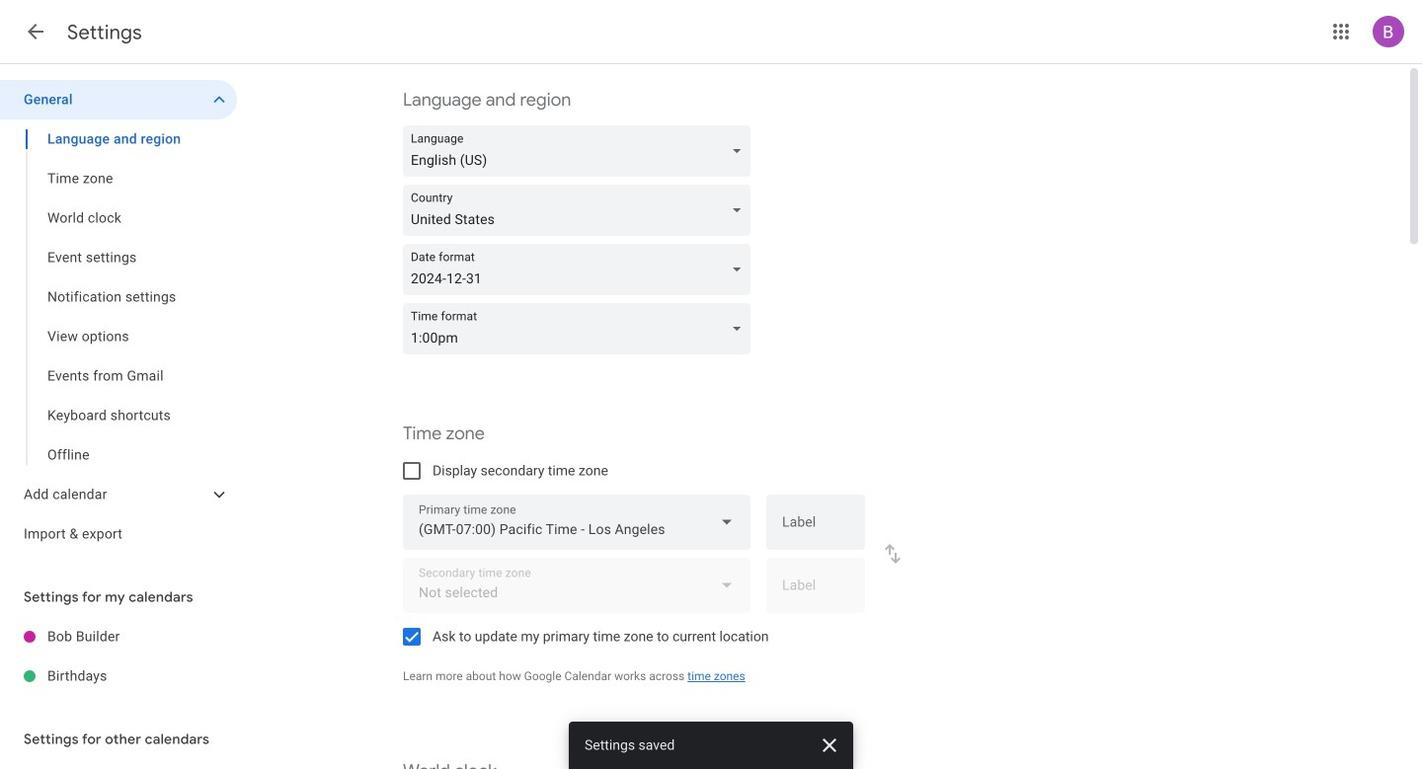 Task type: describe. For each thing, give the bounding box(es) containing it.
bob builder tree item
[[0, 617, 237, 657]]

1 tree from the top
[[0, 80, 237, 554]]

birthdays tree item
[[0, 657, 237, 696]]

Label for primary time zone. text field
[[782, 516, 849, 544]]



Task type: locate. For each thing, give the bounding box(es) containing it.
tree
[[0, 80, 237, 554], [0, 617, 237, 696]]

None field
[[403, 125, 759, 177], [403, 185, 759, 236], [403, 244, 759, 295], [403, 303, 759, 355], [403, 495, 751, 550], [403, 125, 759, 177], [403, 185, 759, 236], [403, 244, 759, 295], [403, 303, 759, 355], [403, 495, 751, 550]]

Label for secondary time zone. text field
[[782, 579, 849, 607]]

go back image
[[24, 20, 47, 43]]

2 tree from the top
[[0, 617, 237, 696]]

group
[[0, 120, 237, 475]]

heading
[[67, 20, 142, 45]]

1 vertical spatial tree
[[0, 617, 237, 696]]

general tree item
[[0, 80, 237, 120]]

0 vertical spatial tree
[[0, 80, 237, 554]]



Task type: vqa. For each thing, say whether or not it's contained in the screenshot.
row
no



